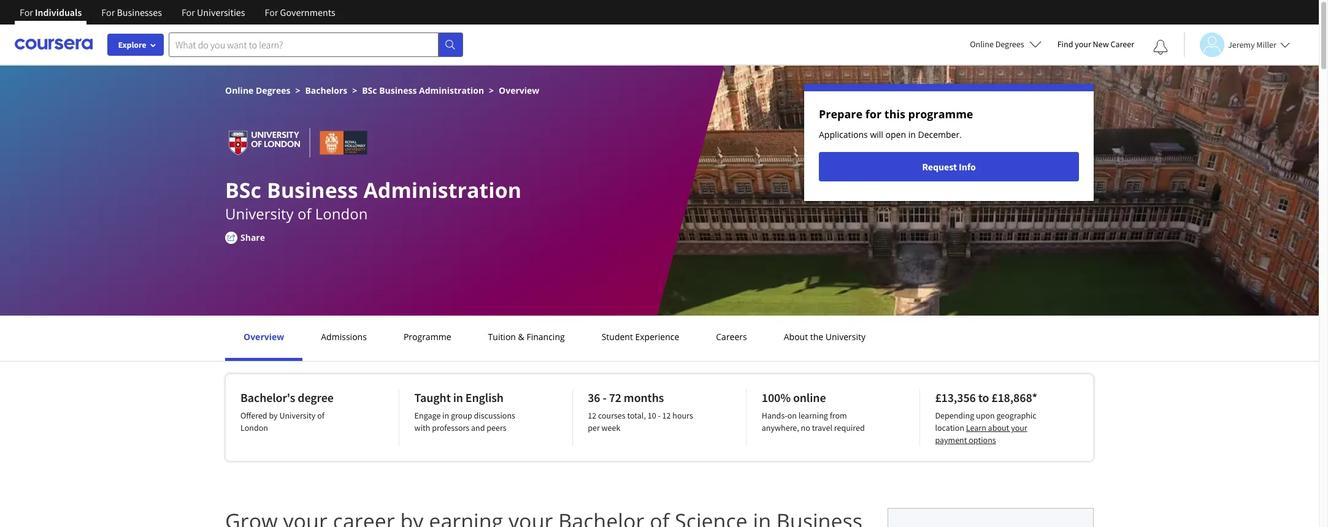 Task type: locate. For each thing, give the bounding box(es) containing it.
1 vertical spatial bsc
[[225, 176, 261, 204]]

careers
[[716, 331, 747, 343]]

12 right the 10
[[662, 410, 671, 422]]

0 horizontal spatial in
[[442, 410, 449, 422]]

online degrees link
[[225, 85, 290, 96]]

1 vertical spatial business
[[267, 176, 358, 204]]

degrees inside dropdown button
[[996, 39, 1024, 50]]

degree
[[298, 390, 334, 406]]

0 horizontal spatial >
[[295, 85, 300, 96]]

2 horizontal spatial in
[[908, 129, 916, 141]]

0 vertical spatial degrees
[[996, 39, 1024, 50]]

0 horizontal spatial bsc
[[225, 176, 261, 204]]

bsc right bachelors
[[362, 85, 377, 96]]

london
[[315, 204, 368, 224], [241, 423, 268, 434]]

for left individuals
[[20, 6, 33, 18]]

december.
[[918, 129, 962, 141]]

options
[[969, 435, 996, 446]]

prepare for this programme
[[819, 107, 973, 121]]

for
[[866, 107, 882, 121]]

online degrees button
[[960, 31, 1051, 58]]

this
[[885, 107, 906, 121]]

applications
[[819, 129, 868, 141]]

1 horizontal spatial degrees
[[996, 39, 1024, 50]]

0 vertical spatial business
[[379, 85, 417, 96]]

career
[[1111, 39, 1134, 50]]

info
[[959, 161, 976, 173]]

1 horizontal spatial overview
[[499, 85, 540, 96]]

for left universities
[[182, 6, 195, 18]]

tuition
[[488, 331, 516, 343]]

for governments
[[265, 6, 335, 18]]

tuition & financing
[[488, 331, 565, 343]]

in right open
[[908, 129, 916, 141]]

12
[[588, 410, 596, 422], [662, 410, 671, 422]]

0 horizontal spatial online
[[225, 85, 254, 96]]

72
[[609, 390, 622, 406]]

peers
[[487, 423, 507, 434]]

1 vertical spatial of
[[317, 410, 324, 422]]

>
[[295, 85, 300, 96], [352, 85, 357, 96], [489, 85, 494, 96]]

- right the 10
[[658, 410, 661, 422]]

open
[[886, 129, 906, 141]]

share
[[241, 232, 265, 244]]

0 vertical spatial university
[[225, 204, 294, 224]]

university right the by
[[279, 410, 316, 422]]

student
[[602, 331, 633, 343]]

1 vertical spatial in
[[453, 390, 463, 406]]

taught
[[415, 390, 451, 406]]

0 horizontal spatial 12
[[588, 410, 596, 422]]

for left governments
[[265, 6, 278, 18]]

for for businesses
[[101, 6, 115, 18]]

degrees for online degrees
[[996, 39, 1024, 50]]

2 vertical spatial university
[[279, 410, 316, 422]]

hours
[[673, 410, 693, 422]]

by
[[269, 410, 278, 422]]

1 vertical spatial administration
[[363, 176, 522, 204]]

degrees
[[996, 39, 1024, 50], [256, 85, 290, 96]]

bsc business administration link
[[362, 85, 484, 96]]

online for online degrees > bachelors > bsc business administration > overview
[[225, 85, 254, 96]]

0 horizontal spatial your
[[1011, 423, 1028, 434]]

- right 36
[[603, 390, 607, 406]]

university
[[225, 204, 294, 224], [826, 331, 866, 343], [279, 410, 316, 422]]

None search field
[[169, 32, 463, 57]]

bsc
[[362, 85, 377, 96], [225, 176, 261, 204]]

for businesses
[[101, 6, 162, 18]]

0 vertical spatial of
[[297, 204, 311, 224]]

geographic
[[997, 410, 1037, 422]]

applications will open in december.
[[819, 129, 962, 141]]

programme
[[908, 107, 973, 121]]

0 vertical spatial london
[[315, 204, 368, 224]]

2 vertical spatial in
[[442, 410, 449, 422]]

0 vertical spatial overview
[[499, 85, 540, 96]]

12 up per
[[588, 410, 596, 422]]

overview
[[499, 85, 540, 96], [244, 331, 284, 343]]

-
[[603, 390, 607, 406], [658, 410, 661, 422]]

online degrees
[[970, 39, 1024, 50]]

1 horizontal spatial 12
[[662, 410, 671, 422]]

0 horizontal spatial of
[[297, 204, 311, 224]]

about the university
[[784, 331, 866, 343]]

your right find
[[1075, 39, 1091, 50]]

1 horizontal spatial online
[[970, 39, 994, 50]]

0 horizontal spatial london
[[241, 423, 268, 434]]

required
[[834, 423, 865, 434]]

0 horizontal spatial degrees
[[256, 85, 290, 96]]

student experience link
[[598, 331, 683, 343]]

of inside "bachelor's degree offered by university of london"
[[317, 410, 324, 422]]

group
[[451, 410, 472, 422]]

0 horizontal spatial business
[[267, 176, 358, 204]]

online
[[793, 390, 826, 406]]

share button
[[225, 231, 283, 244]]

1 vertical spatial london
[[241, 423, 268, 434]]

your
[[1075, 39, 1091, 50], [1011, 423, 1028, 434]]

for left businesses
[[101, 6, 115, 18]]

london inside bsc business administration university of london
[[315, 204, 368, 224]]

2 > from the left
[[352, 85, 357, 96]]

online
[[970, 39, 994, 50], [225, 85, 254, 96]]

from
[[830, 410, 847, 422]]

in up professors
[[442, 410, 449, 422]]

learn about your payment options
[[935, 423, 1028, 446]]

of
[[297, 204, 311, 224], [317, 410, 324, 422]]

2 horizontal spatial >
[[489, 85, 494, 96]]

1 horizontal spatial of
[[317, 410, 324, 422]]

1 vertical spatial degrees
[[256, 85, 290, 96]]

0 vertical spatial online
[[970, 39, 994, 50]]

on
[[788, 410, 797, 422]]

0 horizontal spatial -
[[603, 390, 607, 406]]

degrees left find
[[996, 39, 1024, 50]]

hands-
[[762, 410, 788, 422]]

learning
[[799, 410, 828, 422]]

university of london image
[[225, 128, 372, 158]]

experience
[[635, 331, 679, 343]]

1 horizontal spatial london
[[315, 204, 368, 224]]

request
[[922, 161, 957, 173]]

university right the
[[826, 331, 866, 343]]

for
[[20, 6, 33, 18], [101, 6, 115, 18], [182, 6, 195, 18], [265, 6, 278, 18]]

your inside learn about your payment options
[[1011, 423, 1028, 434]]

degrees left bachelors
[[256, 85, 290, 96]]

0 vertical spatial administration
[[419, 85, 484, 96]]

in
[[908, 129, 916, 141], [453, 390, 463, 406], [442, 410, 449, 422]]

admissions
[[321, 331, 367, 343]]

depending
[[935, 410, 974, 422]]

3 for from the left
[[182, 6, 195, 18]]

to
[[978, 390, 989, 406]]

0 vertical spatial -
[[603, 390, 607, 406]]

4 for from the left
[[265, 6, 278, 18]]

1 horizontal spatial in
[[453, 390, 463, 406]]

english
[[466, 390, 504, 406]]

1 horizontal spatial bsc
[[362, 85, 377, 96]]

discussions
[[474, 410, 515, 422]]

upon
[[976, 410, 995, 422]]

1 horizontal spatial >
[[352, 85, 357, 96]]

0 vertical spatial bsc
[[362, 85, 377, 96]]

1 for from the left
[[20, 6, 33, 18]]

coursera image
[[15, 35, 93, 54]]

1 vertical spatial -
[[658, 410, 661, 422]]

in up the group
[[453, 390, 463, 406]]

100%
[[762, 390, 791, 406]]

1 horizontal spatial business
[[379, 85, 417, 96]]

find
[[1058, 39, 1073, 50]]

for for governments
[[265, 6, 278, 18]]

online inside dropdown button
[[970, 39, 994, 50]]

london inside "bachelor's degree offered by university of london"
[[241, 423, 268, 434]]

1 horizontal spatial -
[[658, 410, 661, 422]]

bsc up share
[[225, 176, 261, 204]]

2 for from the left
[[101, 6, 115, 18]]

1 horizontal spatial your
[[1075, 39, 1091, 50]]

university up share button
[[225, 204, 294, 224]]

1 vertical spatial your
[[1011, 423, 1028, 434]]

degrees for online degrees > bachelors > bsc business administration > overview
[[256, 85, 290, 96]]

1 vertical spatial online
[[225, 85, 254, 96]]

your down geographic
[[1011, 423, 1028, 434]]

0 horizontal spatial overview
[[244, 331, 284, 343]]



Task type: describe. For each thing, give the bounding box(es) containing it.
travel
[[812, 423, 833, 434]]

businesses
[[117, 6, 162, 18]]

bachelors
[[305, 85, 347, 96]]

for for individuals
[[20, 6, 33, 18]]

and
[[471, 423, 485, 434]]

no
[[801, 423, 810, 434]]

bsc business administration university of london
[[225, 176, 522, 224]]

1 > from the left
[[295, 85, 300, 96]]

will
[[870, 129, 883, 141]]

week
[[602, 423, 621, 434]]

courses
[[598, 410, 626, 422]]

jeremy
[[1228, 39, 1255, 50]]

bsc inside bsc business administration university of london
[[225, 176, 261, 204]]

for for universities
[[182, 6, 195, 18]]

about
[[988, 423, 1010, 434]]

learn about your payment options link
[[935, 423, 1028, 446]]

miller
[[1257, 39, 1277, 50]]

per
[[588, 423, 600, 434]]

bachelor's degree offered by university of london
[[241, 390, 334, 434]]

find your new career
[[1058, 39, 1134, 50]]

find your new career link
[[1051, 37, 1141, 52]]

with
[[415, 423, 430, 434]]

show notifications image
[[1153, 40, 1168, 55]]

prepare
[[819, 107, 863, 121]]

taught in english engage in group discussions with professors and peers
[[415, 390, 515, 434]]

admissions link
[[317, 331, 371, 343]]

10
[[648, 410, 656, 422]]

£13,356
[[935, 390, 976, 406]]

individuals
[[35, 6, 82, 18]]

jeremy miller
[[1228, 39, 1277, 50]]

100% online hands-on learning from anywhere, no travel required
[[762, 390, 865, 434]]

administration inside bsc business administration university of london
[[363, 176, 522, 204]]

0 vertical spatial your
[[1075, 39, 1091, 50]]

explore button
[[107, 34, 164, 56]]

jeremy miller button
[[1184, 32, 1290, 57]]

location
[[935, 423, 965, 434]]

for individuals
[[20, 6, 82, 18]]

total,
[[627, 410, 646, 422]]

bachelors link
[[305, 85, 347, 96]]

overview link
[[240, 331, 288, 343]]

What do you want to learn? text field
[[169, 32, 439, 57]]

tuition & financing link
[[484, 331, 569, 343]]

months
[[624, 390, 664, 406]]

the
[[810, 331, 824, 343]]

student experience
[[602, 331, 679, 343]]

2 12 from the left
[[662, 410, 671, 422]]

payment
[[935, 435, 967, 446]]

learn
[[966, 423, 986, 434]]

programme
[[404, 331, 451, 343]]

£18,868*
[[992, 390, 1038, 406]]

business inside bsc business administration university of london
[[267, 176, 358, 204]]

governments
[[280, 6, 335, 18]]

engage
[[415, 410, 441, 422]]

1 12 from the left
[[588, 410, 596, 422]]

careers link
[[713, 331, 751, 343]]

for universities
[[182, 6, 245, 18]]

financing
[[527, 331, 565, 343]]

bachelor's
[[241, 390, 295, 406]]

online degrees > bachelors > bsc business administration > overview
[[225, 85, 540, 96]]

36 - 72 months 12 courses total, 10 - 12 hours per week
[[588, 390, 693, 434]]

0 vertical spatial in
[[908, 129, 916, 141]]

request info
[[922, 161, 976, 173]]

36
[[588, 390, 600, 406]]

university inside bsc business administration university of london
[[225, 204, 294, 224]]

new
[[1093, 39, 1109, 50]]

online for online degrees
[[970, 39, 994, 50]]

of inside bsc business administration university of london
[[297, 204, 311, 224]]

professors
[[432, 423, 469, 434]]

1 vertical spatial overview
[[244, 331, 284, 343]]

3 > from the left
[[489, 85, 494, 96]]

about
[[784, 331, 808, 343]]

£13,356 to £18,868*
[[935, 390, 1038, 406]]

programme link
[[400, 331, 455, 343]]

depending upon geographic location
[[935, 410, 1037, 434]]

1 vertical spatial university
[[826, 331, 866, 343]]

explore
[[118, 39, 146, 50]]

request info button
[[819, 152, 1079, 182]]

&
[[518, 331, 524, 343]]

university inside "bachelor's degree offered by university of london"
[[279, 410, 316, 422]]

anywhere,
[[762, 423, 799, 434]]

offered
[[241, 410, 267, 422]]

banner navigation
[[10, 0, 345, 34]]



Task type: vqa. For each thing, say whether or not it's contained in the screenshot.
Online Degrees
yes



